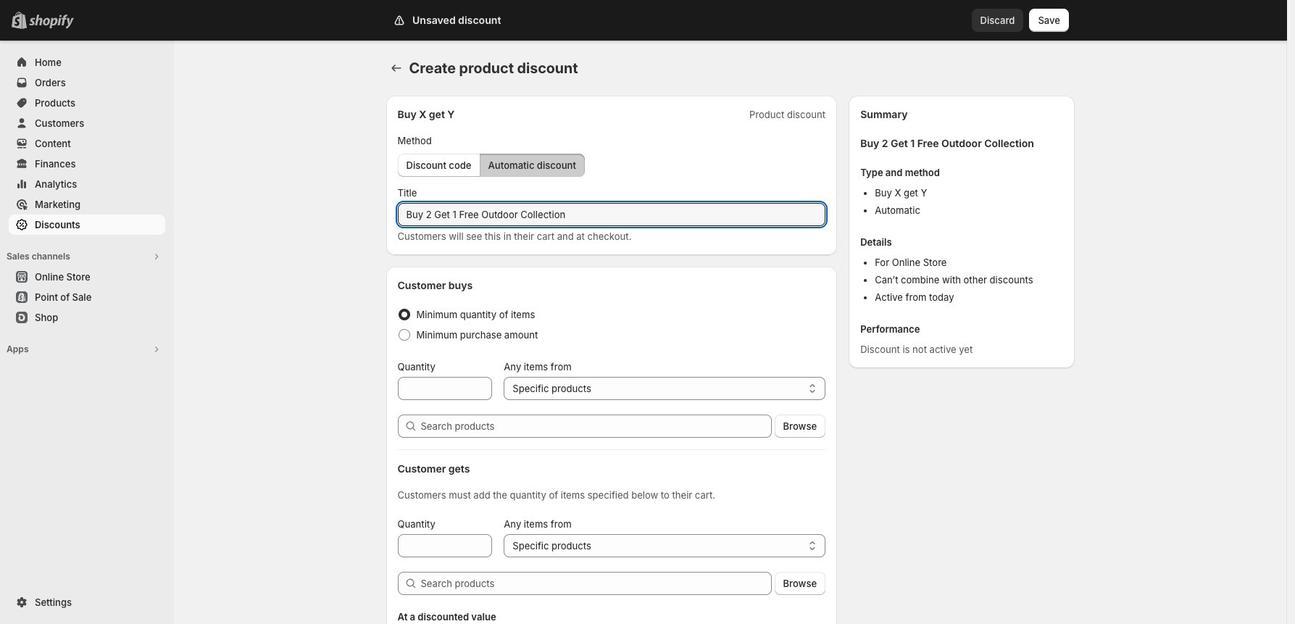 Task type: locate. For each thing, give the bounding box(es) containing it.
Search products text field
[[421, 415, 772, 438]]

None text field
[[398, 203, 826, 226], [398, 377, 493, 400], [398, 534, 493, 558], [398, 203, 826, 226], [398, 377, 493, 400], [398, 534, 493, 558]]

Search products text field
[[421, 572, 772, 595]]



Task type: describe. For each thing, give the bounding box(es) containing it.
shopify image
[[29, 15, 74, 29]]



Task type: vqa. For each thing, say whether or not it's contained in the screenshot.
text field
yes



